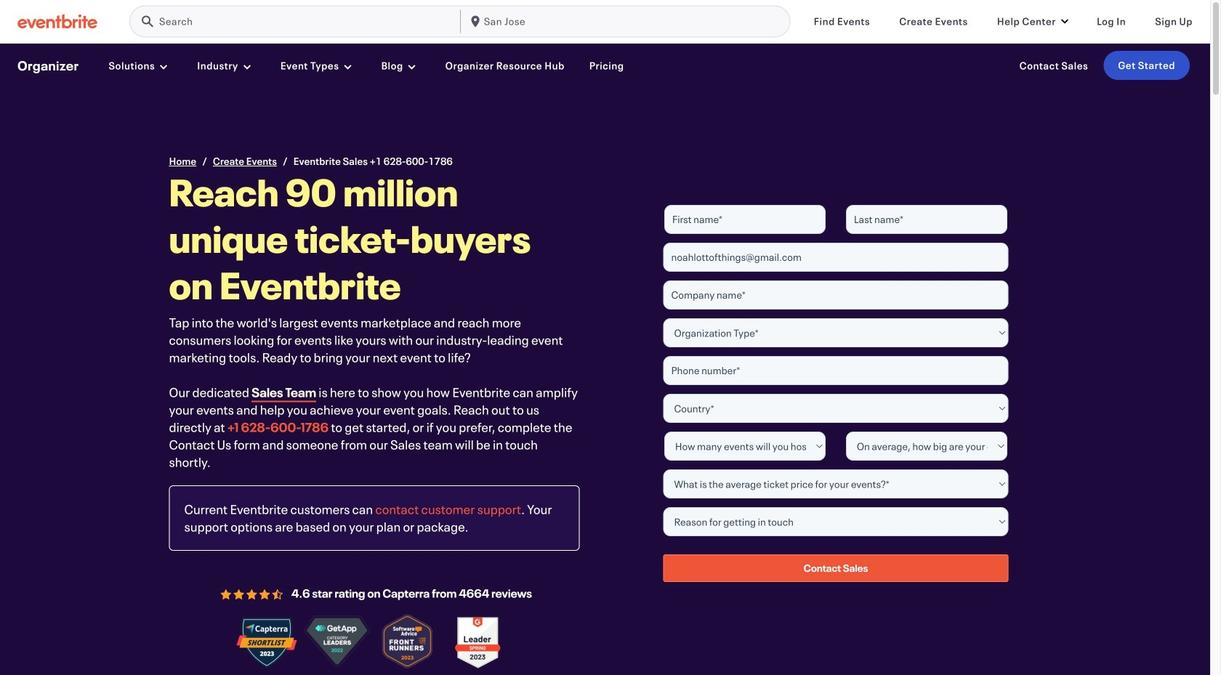 Task type: describe. For each thing, give the bounding box(es) containing it.
create events element
[[900, 14, 968, 29]]

Last name* text field
[[846, 205, 1008, 234]]

secondary organizer element
[[0, 44, 1211, 87]]

log in element
[[1097, 14, 1126, 29]]

Company name* text field
[[663, 281, 1009, 310]]

eventbrite image
[[17, 14, 97, 29]]

Phone number* telephone field
[[663, 356, 1009, 385]]



Task type: vqa. For each thing, say whether or not it's contained in the screenshot.
the Log In element
yes



Task type: locate. For each thing, give the bounding box(es) containing it.
sign up element
[[1156, 14, 1193, 29]]

First name* text field
[[664, 205, 826, 234]]

None submit
[[663, 555, 1009, 582]]

find events element
[[814, 14, 870, 29]]

Work Email* email field
[[663, 243, 1009, 272]]



